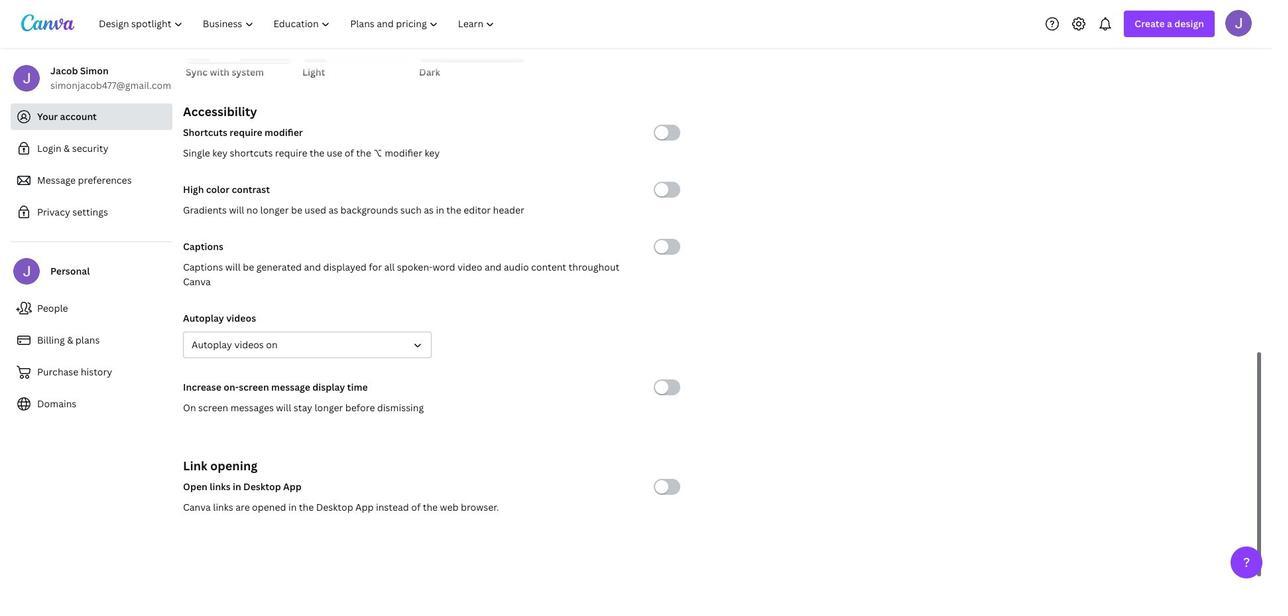 Task type: vqa. For each thing, say whether or not it's contained in the screenshot.
button
yes



Task type: describe. For each thing, give the bounding box(es) containing it.
jacob simon image
[[1226, 10, 1253, 36]]

top level navigation element
[[90, 11, 506, 37]]



Task type: locate. For each thing, give the bounding box(es) containing it.
None button
[[186, 3, 292, 80], [303, 3, 409, 80], [419, 3, 525, 80], [183, 332, 432, 358], [186, 3, 292, 80], [303, 3, 409, 80], [419, 3, 525, 80], [183, 332, 432, 358]]



